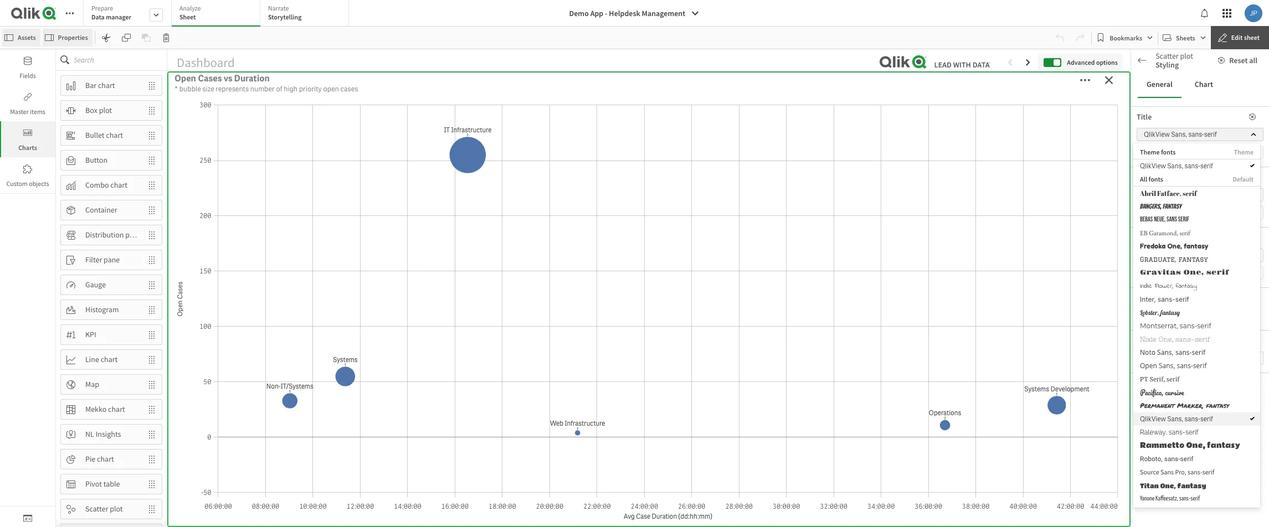 Task type: vqa. For each thing, say whether or not it's contained in the screenshot.
Chart button on the top right of the page
yes



Task type: locate. For each thing, give the bounding box(es) containing it.
eb
[[1140, 229, 1148, 238]]

sheets button
[[1161, 29, 1209, 47]]

6 move image from the top
[[142, 450, 162, 469]]

plot for scatter plot styling
[[1180, 51, 1193, 61]]

5 move image from the top
[[142, 350, 162, 369]]

state
[[1137, 191, 1154, 201], [1219, 238, 1233, 246]]

state up bangers,
[[1137, 191, 1154, 201]]

analyze sheet
[[180, 4, 201, 21]]

low priority cases 203
[[897, 75, 1040, 142]]

qlikview sans, sans-serif inside qlikview sans, sans-serif popup button
[[1144, 130, 1217, 139]]

triangle right image down titan
[[1131, 494, 1146, 499]]

3 group from the top
[[1137, 267, 1176, 282]]

1 background from the top
[[1137, 293, 1177, 303]]

to right 'object'
[[1215, 229, 1221, 238]]

open down the noto in the bottom of the page
[[1140, 361, 1157, 371]]

1 vertical spatial duration
[[1198, 513, 1227, 522]]

tab list containing prepare
[[83, 0, 353, 28]]

styling
[[1156, 60, 1179, 70], [1158, 290, 1182, 300]]

qlikview sans, sans-serif button
[[1137, 128, 1264, 141]]

group down 'graduate,'
[[1137, 267, 1176, 282]]

move image for bullet chart
[[142, 126, 162, 145]]

plot for box plot
[[99, 105, 112, 115]]

1 move image from the top
[[142, 76, 162, 95]]

qlikview inside popup button
[[1144, 130, 1170, 139]]

qlikview down title
[[1144, 130, 1170, 139]]

qlikview sans, sans-serif inside the pacifico, cursive list box
[[1140, 162, 1213, 171]]

line
[[85, 355, 99, 365]]

plot inside scatter plot styling
[[1180, 51, 1193, 61]]

states
[[1177, 171, 1196, 181]]

1 triangle right image from the top
[[1131, 152, 1146, 157]]

scatter for scatter plot styling
[[1156, 51, 1179, 61]]

tab list
[[83, 0, 353, 28], [1138, 71, 1263, 98]]

1 horizontal spatial you
[[1177, 238, 1187, 246]]

medium
[[563, 75, 625, 98]]

qlikview sans, sans-serif up alternate states
[[1140, 162, 1213, 171]]

3 move image from the top
[[142, 176, 162, 195]]

resolved
[[204, 354, 241, 365]]

1 vertical spatial triangle right image
[[1131, 494, 1146, 499]]

0 vertical spatial scatter
[[1156, 51, 1179, 61]]

chart right line
[[101, 355, 118, 365]]

edit sheet
[[1232, 33, 1260, 42]]

triangle right image for general
[[1131, 152, 1146, 157]]

set
[[1210, 238, 1218, 246]]

storytelling
[[268, 13, 302, 21]]

scatter right scatter chart image
[[1156, 51, 1179, 61]]

axis:
[[1152, 513, 1166, 522]]

0 vertical spatial background
[[1137, 293, 1177, 303]]

scatter chart image
[[1140, 61, 1149, 70]]

charts button
[[0, 121, 55, 157]]

add
[[1175, 229, 1186, 238]]

to left add
[[1168, 229, 1174, 238]]

chart right bar
[[98, 80, 115, 90]]

plot right box
[[99, 105, 112, 115]]

chart right mekko
[[108, 405, 125, 414]]

charts
[[18, 144, 37, 152]]

triangle right image for colors and legend
[[1131, 494, 1146, 499]]

properties button
[[42, 29, 92, 47]]

open expression editor image
[[1238, 434, 1248, 447]]

fields
[[20, 71, 36, 80]]

styling up the general button
[[1156, 60, 1179, 70]]

chart for line chart
[[101, 355, 118, 365]]

pacifico,
[[1140, 387, 1164, 398]]

bebas
[[1140, 215, 1153, 224]]

1 horizontal spatial scatter
[[1156, 51, 1179, 61]]

0 vertical spatial group
[[1137, 146, 1176, 161]]

cases inside low priority cases 203
[[994, 75, 1040, 98]]

priority inside medium priority cases 142
[[629, 75, 685, 98]]

priority for 142
[[629, 75, 685, 98]]

1 group from the top
[[1137, 146, 1176, 161]]

move image for pie chart
[[142, 450, 162, 469]]

nl insights
[[85, 429, 121, 439]]

6 move image from the top
[[142, 301, 162, 319]]

move image for filter pane
[[142, 251, 162, 270]]

4 move image from the top
[[142, 276, 162, 294]]

size inside open cases vs duration * bubble size represents number of high priority open cases
[[202, 84, 214, 94]]

grid
[[1137, 459, 1151, 469]]

flower,
[[1155, 281, 1173, 291]]

0 vertical spatial tab list
[[83, 0, 353, 28]]

0 vertical spatial chart
[[1157, 60, 1175, 70]]

state inside if you want to add the object to master visualizations, you need to set state to <inherited>.
[[1219, 238, 1233, 246]]

9 move image from the top
[[142, 400, 162, 419]]

chart inside button
[[1195, 79, 1213, 89]]

*
[[175, 84, 178, 94]]

button
[[85, 155, 108, 165]]

1 horizontal spatial tab list
[[1138, 71, 1263, 98]]

2 triangle right image from the top
[[1131, 494, 1146, 499]]

pie chart
[[85, 454, 114, 464]]

container
[[85, 205, 117, 215]]

2 move image from the top
[[142, 151, 162, 170]]

options
[[1096, 58, 1118, 66]]

move image for pivot table
[[142, 475, 162, 494]]

chart right pie
[[97, 454, 114, 464]]

styling right inter,
[[1158, 290, 1182, 300]]

cases inside high priority cases 72
[[357, 75, 403, 98]]

move image for combo chart
[[142, 176, 162, 195]]

1 vertical spatial size
[[1162, 347, 1174, 357]]

0 horizontal spatial scatter
[[85, 504, 108, 514]]

bookmarks button
[[1094, 29, 1156, 47]]

1 vertical spatial scatter
[[85, 504, 108, 514]]

scatter
[[1156, 51, 1179, 61], [85, 504, 108, 514]]

application containing 72
[[0, 0, 1269, 527]]

sans,
[[1171, 130, 1187, 139], [1168, 162, 1184, 171], [1157, 348, 1174, 357], [1159, 361, 1175, 371], [1168, 415, 1184, 424]]

distribution
[[85, 230, 124, 240]]

link image
[[23, 93, 32, 101]]

serif
[[1204, 130, 1217, 139], [1201, 162, 1213, 171], [1183, 189, 1197, 198], [1178, 215, 1190, 224], [1180, 229, 1191, 238], [1207, 269, 1229, 277], [1176, 295, 1189, 304], [1198, 322, 1211, 330], [1195, 336, 1210, 343], [1192, 348, 1206, 357], [1193, 361, 1207, 371], [1167, 375, 1180, 383], [1201, 415, 1213, 424], [1186, 429, 1199, 437], [1180, 455, 1194, 463], [1203, 468, 1215, 476], [1191, 496, 1200, 502]]

serif inside popup button
[[1204, 130, 1217, 139]]

manager
[[106, 13, 131, 21]]

1 vertical spatial general
[[1146, 150, 1171, 160]]

None text field
[[1137, 433, 1232, 448]]

priority inside high priority cases 72
[[297, 75, 353, 98]]

10 move image from the top
[[142, 425, 162, 444]]

move image
[[142, 101, 162, 120], [142, 151, 162, 170], [142, 176, 162, 195], [142, 201, 162, 220], [142, 226, 162, 245], [142, 301, 162, 319], [142, 326, 162, 344], [142, 375, 162, 394], [142, 400, 162, 419], [142, 425, 162, 444], [142, 475, 162, 494], [142, 500, 162, 519]]

<inherited>.
[[1137, 246, 1169, 254]]

insights
[[96, 429, 121, 439]]

x-
[[1146, 513, 1152, 522]]

triangle right image
[[1131, 152, 1146, 157], [1131, 494, 1146, 499]]

move image for map
[[142, 375, 162, 394]]

chart up the general button
[[1157, 60, 1175, 70]]

objects
[[29, 180, 49, 188]]

chart right combo
[[110, 180, 127, 190]]

chart for chart
[[1195, 79, 1213, 89]]

1 horizontal spatial state
[[1219, 238, 1233, 246]]

open inside open cases vs duration * bubble size represents number of high priority open cases
[[175, 73, 196, 84]]

one, down bubbles
[[1186, 440, 1206, 452]]

chart
[[98, 80, 115, 90], [106, 130, 123, 140], [110, 180, 127, 190], [101, 355, 118, 365], [108, 405, 125, 414], [97, 454, 114, 464]]

general up alternate
[[1146, 150, 1171, 160]]

size right bubble
[[202, 84, 214, 94]]

0 vertical spatial qlikview
[[1144, 130, 1170, 139]]

1 vertical spatial state
[[1219, 238, 1233, 246]]

move image for button
[[142, 151, 162, 170]]

pro,
[[1175, 468, 1187, 476]]

open for open cases by priority type
[[572, 146, 594, 157]]

qlikview up subtitle
[[1140, 162, 1166, 171]]

montserrat,
[[1140, 322, 1178, 330]]

1 move image from the top
[[142, 101, 162, 120]]

fantasy
[[1163, 203, 1182, 210], [1184, 242, 1209, 250], [1179, 256, 1208, 263], [1176, 281, 1197, 291], [1161, 309, 1180, 317], [1206, 401, 1229, 411], [1207, 440, 1241, 452], [1178, 482, 1206, 490]]

scatter inside scatter plot styling
[[1156, 51, 1179, 61]]

0 vertical spatial general
[[1147, 79, 1173, 89]]

0 horizontal spatial state
[[1137, 191, 1154, 201]]

2 background from the top
[[1137, 336, 1177, 346]]

state right "set"
[[1219, 238, 1233, 246]]

plot right distribution
[[125, 230, 138, 240]]

priority inside low priority cases 203
[[934, 75, 990, 98]]

demo app - helpdesk management button
[[563, 4, 707, 22]]

reset all
[[1230, 55, 1258, 65]]

chart down suggestions at the top right of page
[[1195, 79, 1213, 89]]

8 move image from the top
[[142, 375, 162, 394]]

plot down table
[[110, 504, 123, 514]]

1 vertical spatial tab list
[[1138, 71, 1263, 98]]

move image for distribution plot
[[142, 226, 162, 245]]

4 move image from the top
[[142, 201, 162, 220]]

titan
[[1140, 482, 1159, 490]]

5 move image from the top
[[142, 226, 162, 245]]

duration right case
[[1198, 513, 1227, 522]]

number
[[250, 84, 275, 94]]

1 vertical spatial chart
[[1195, 79, 1213, 89]]

colors and legend
[[1146, 492, 1204, 502]]

triangle right image up triangle bottom image
[[1131, 152, 1146, 157]]

0 vertical spatial qlikview sans, sans-serif
[[1144, 130, 1217, 139]]

0 vertical spatial size
[[202, 84, 214, 94]]

move image
[[142, 76, 162, 95], [142, 126, 162, 145], [142, 251, 162, 270], [142, 276, 162, 294], [142, 350, 162, 369], [142, 450, 162, 469]]

chart right the bullet
[[106, 130, 123, 140]]

sans-
[[1189, 130, 1204, 139], [1185, 162, 1201, 171], [1158, 295, 1176, 304], [1180, 322, 1198, 330], [1176, 336, 1195, 343], [1176, 348, 1192, 357], [1177, 361, 1193, 371], [1185, 415, 1201, 424], [1169, 429, 1186, 437], [1165, 455, 1181, 463], [1188, 468, 1203, 476], [1179, 496, 1191, 502]]

1 vertical spatial background
[[1137, 336, 1177, 346]]

visualizations,
[[1137, 238, 1176, 246]]

background up bubble size
[[1137, 336, 1177, 346]]

group up want
[[1137, 206, 1176, 222]]

qlikview sans, sans-serif down title
[[1144, 130, 1217, 139]]

1 horizontal spatial size
[[1162, 347, 1174, 357]]

you right if
[[1142, 229, 1152, 238]]

delete image
[[162, 33, 170, 42]]

sans, inside qlikview sans, sans-serif popup button
[[1171, 130, 1187, 139]]

group for title
[[1137, 146, 1176, 161]]

open left by
[[572, 146, 594, 157]]

bangers,
[[1140, 203, 1162, 210]]

0 horizontal spatial chart
[[1157, 60, 1175, 70]]

fields button
[[0, 49, 55, 85]]

want
[[1153, 229, 1167, 238]]

duration right vs
[[234, 73, 270, 84]]

sheets
[[1176, 34, 1196, 42]]

1 vertical spatial qlikview sans, sans-serif
[[1140, 162, 1213, 171]]

to left "set"
[[1203, 238, 1208, 246]]

footnote
[[1137, 233, 1167, 243]]

indie
[[1140, 281, 1153, 291]]

graduate,
[[1140, 256, 1176, 263]]

edit
[[1232, 33, 1243, 42]]

garamond,
[[1149, 229, 1178, 238]]

qlikview sans, sans-serif for qlikview sans, sans-serif popup button
[[1144, 130, 1217, 139]]

0 vertical spatial state
[[1137, 191, 1154, 201]]

1 horizontal spatial chart
[[1195, 79, 1213, 89]]

open for open & resolved cases over time
[[173, 354, 194, 365]]

0 horizontal spatial tab list
[[83, 0, 353, 28]]

represents
[[216, 84, 249, 94]]

application
[[0, 0, 1269, 527]]

duration
[[234, 73, 270, 84], [1198, 513, 1227, 522]]

0 vertical spatial styling
[[1156, 60, 1179, 70]]

group for footnote
[[1137, 267, 1176, 282]]

move image for mekko chart
[[142, 400, 162, 419]]

max visible bubbles
[[1137, 420, 1200, 430]]

general down scatter chart image
[[1147, 79, 1173, 89]]

1 vertical spatial group
[[1137, 206, 1176, 222]]

12 move image from the top
[[142, 500, 162, 519]]

presentation
[[1146, 264, 1187, 274]]

3 move image from the top
[[142, 251, 162, 270]]

0 horizontal spatial duration
[[234, 73, 270, 84]]

triangle right image
[[1131, 514, 1146, 520]]

roboto,
[[1140, 455, 1163, 463]]

0 vertical spatial duration
[[234, 73, 270, 84]]

2 move image from the top
[[142, 126, 162, 145]]

7 move image from the top
[[142, 326, 162, 344]]

11 move image from the top
[[142, 475, 162, 494]]

scatter down pivot
[[85, 504, 108, 514]]

sans, up states
[[1171, 130, 1187, 139]]

mekko chart
[[85, 405, 125, 414]]

qlikview sans, sans-serif for the pacifico, cursive list box at right
[[1140, 162, 1213, 171]]

2 vertical spatial qlikview
[[1140, 415, 1166, 424]]

yanone
[[1140, 496, 1155, 502]]

colors
[[1146, 492, 1167, 502]]

one, up the and
[[1161, 482, 1176, 490]]

group
[[1137, 146, 1176, 161], [1137, 206, 1176, 222], [1137, 267, 1176, 282]]

background down flower, at the bottom
[[1137, 293, 1177, 303]]

2 vertical spatial group
[[1137, 267, 1176, 282]]

chart for chart suggestions
[[1157, 60, 1175, 70]]

group down appearance
[[1137, 146, 1176, 161]]

open left &
[[173, 354, 194, 365]]

suggestions
[[1177, 60, 1216, 70]]

demo
[[569, 8, 589, 18]]

by
[[621, 146, 631, 157]]

size down background image
[[1162, 347, 1174, 357]]

open left vs
[[175, 73, 196, 84]]

copy image
[[122, 33, 131, 42]]

move image for line chart
[[142, 350, 162, 369]]

0 vertical spatial triangle right image
[[1131, 152, 1146, 157]]

plot down sheets
[[1180, 51, 1193, 61]]

background for background image
[[1137, 336, 1177, 346]]

custom objects
[[6, 180, 49, 188]]

avg
[[1168, 513, 1180, 522]]

2 group from the top
[[1137, 206, 1176, 222]]

1 vertical spatial qlikview
[[1140, 162, 1166, 171]]

you left the
[[1177, 238, 1187, 246]]

cases inside open cases vs duration * bubble size represents number of high priority open cases
[[198, 73, 222, 84]]

prepare
[[91, 4, 113, 12]]

qlikview up "raleway,"
[[1140, 415, 1166, 424]]

0 horizontal spatial size
[[202, 84, 214, 94]]

noto
[[1140, 348, 1156, 357]]



Task type: describe. For each thing, give the bounding box(es) containing it.
chart for mekko chart
[[108, 405, 125, 414]]

grid line spacing auto
[[1137, 459, 1191, 482]]

scatter for scatter plot
[[85, 504, 108, 514]]

navigation off
[[1137, 315, 1172, 338]]

source
[[1140, 468, 1159, 476]]

lobster,
[[1140, 309, 1159, 317]]

duration inside open cases vs duration * bubble size represents number of high priority open cases
[[234, 73, 270, 84]]

gauge
[[85, 280, 106, 290]]

reset all button
[[1212, 52, 1267, 69]]

fredoka
[[1140, 242, 1166, 250]]

type
[[665, 146, 683, 157]]

chart for combo chart
[[110, 180, 127, 190]]

custom
[[6, 180, 28, 188]]

title
[[1137, 112, 1152, 122]]

box
[[85, 105, 97, 115]]

advanced
[[1067, 58, 1095, 66]]

time
[[289, 354, 309, 365]]

mekko
[[85, 405, 107, 414]]

puzzle image
[[23, 165, 32, 173]]

sans, down background image
[[1157, 348, 1174, 357]]

need
[[1188, 238, 1202, 246]]

one, down add
[[1168, 242, 1182, 250]]

yanone kaffeesatz, sans-serif
[[1140, 496, 1200, 502]]

object image
[[23, 129, 32, 137]]

pivot
[[85, 479, 102, 489]]

if
[[1137, 229, 1140, 238]]

auto
[[1137, 472, 1152, 482]]

line
[[1152, 459, 1164, 469]]

marker,
[[1177, 401, 1204, 411]]

one, down montserrat,
[[1159, 336, 1174, 343]]

chart for bar chart
[[98, 80, 115, 90]]

sans- inside qlikview sans, sans-serif popup button
[[1189, 130, 1204, 139]]

(dd:hh:mm)
[[1228, 513, 1267, 522]]

cursive
[[1165, 387, 1184, 398]]

move image for bar chart
[[142, 76, 162, 95]]

plot for distribution plot
[[125, 230, 138, 240]]

to right "set"
[[1234, 238, 1240, 246]]

high priority cases 72
[[257, 75, 403, 142]]

1 horizontal spatial duration
[[1198, 513, 1227, 522]]

open cases by priority type
[[572, 146, 683, 157]]

background image
[[1137, 336, 1199, 346]]

move image for histogram
[[142, 301, 162, 319]]

move image for nl insights
[[142, 425, 162, 444]]

&
[[196, 354, 203, 365]]

variables image
[[23, 514, 32, 523]]

chart suggestions
[[1157, 60, 1216, 70]]

sheet
[[1244, 33, 1260, 42]]

edit sheet button
[[1211, 26, 1269, 49]]

cases inside medium priority cases 142
[[689, 75, 735, 98]]

appearance tab
[[1131, 124, 1269, 145]]

labels
[[1137, 382, 1158, 392]]

custom objects button
[[0, 157, 55, 193]]

all
[[1250, 55, 1258, 65]]

sans, up alternate states
[[1168, 162, 1184, 171]]

sans
[[1167, 215, 1177, 224]]

nl
[[85, 429, 94, 439]]

object
[[1197, 229, 1214, 238]]

move image for scatter plot
[[142, 500, 162, 519]]

visible
[[1151, 420, 1172, 430]]

bubble
[[1137, 347, 1160, 357]]

of
[[276, 84, 282, 94]]

palette image
[[1142, 291, 1151, 300]]

move image for container
[[142, 201, 162, 220]]

background for background color
[[1137, 293, 1177, 303]]

narrate storytelling
[[268, 4, 302, 21]]

Search text field
[[74, 49, 167, 70]]

color
[[1179, 293, 1196, 303]]

bubble
[[179, 84, 201, 94]]

kaffeesatz,
[[1156, 496, 1178, 502]]

1 vertical spatial styling
[[1158, 290, 1182, 300]]

items
[[30, 107, 45, 116]]

sans, up serif,
[[1159, 361, 1175, 371]]

qlikview for qlikview sans, sans-serif popup button
[[1144, 130, 1170, 139]]

203
[[938, 98, 999, 142]]

app
[[590, 8, 604, 18]]

move image for gauge
[[142, 276, 162, 294]]

x-axis: avg case duration (dd:hh:mm)
[[1146, 513, 1267, 522]]

chart for bullet chart
[[106, 130, 123, 140]]

open for open cases vs duration * bubble size represents number of high priority open cases
[[175, 73, 196, 84]]

priority for 72
[[297, 75, 353, 98]]

qlikview for the pacifico, cursive list box at right
[[1140, 162, 1166, 171]]

and
[[1168, 492, 1181, 502]]

general inside button
[[1147, 79, 1173, 89]]

bullet
[[85, 130, 104, 140]]

next sheet: performance image
[[1024, 58, 1033, 67]]

chart for pie chart
[[97, 454, 114, 464]]

kpi
[[85, 330, 96, 340]]

priority
[[299, 84, 322, 94]]

pt
[[1140, 375, 1148, 383]]

move image for box plot
[[142, 101, 162, 120]]

-
[[605, 8, 608, 18]]

sheet
[[180, 13, 196, 21]]

plot for scatter plot
[[110, 504, 123, 514]]

scatter plot
[[85, 504, 123, 514]]

pacifico, cursive list box
[[1134, 144, 1260, 508]]

assets
[[18, 33, 36, 42]]

bar
[[85, 80, 96, 90]]

abril
[[1140, 189, 1156, 198]]

master
[[10, 107, 29, 116]]

qlikview inside the abril fatface, serif bangers, fantasy bebas neue, sans serif eb garamond, serif fredoka one, fantasy graduate, fantasy gravitas one, serif indie flower, fantasy inter, sans-serif lobster, fantasy montserrat, sans-serif nixie one, sans-serif noto sans, sans-serif open sans, sans-serif pt serif, serif pacifico, cursive permanent marker, fantasy qlikview sans, sans-serif raleway, sans-serif rammetto one, fantasy roboto, sans-serif source sans pro, sans-serif titan one, fantasy
[[1140, 415, 1166, 424]]

priority for 203
[[934, 75, 990, 98]]

demo app - helpdesk management
[[569, 8, 686, 18]]

database image
[[23, 57, 32, 65]]

alternate states
[[1146, 171, 1196, 181]]

142
[[619, 98, 679, 142]]

rammetto
[[1140, 440, 1185, 452]]

max
[[1137, 420, 1150, 430]]

serif,
[[1150, 375, 1165, 383]]

triangle bottom image
[[1131, 172, 1146, 178]]

move image for kpi
[[142, 326, 162, 344]]

bubble size
[[1137, 347, 1174, 357]]

neue,
[[1154, 215, 1166, 224]]

chart button
[[1186, 71, 1222, 98]]

pivot table
[[85, 479, 120, 489]]

sans, down marker,
[[1168, 415, 1184, 424]]

helpdesk
[[609, 8, 640, 18]]

legend
[[1182, 492, 1204, 502]]

cut image
[[102, 33, 111, 42]]

one, up color
[[1184, 269, 1204, 277]]

appearance
[[1137, 129, 1175, 139]]

inter,
[[1140, 295, 1156, 304]]

styling inside scatter plot styling
[[1156, 60, 1179, 70]]

group for subtitle
[[1137, 206, 1176, 222]]

open inside the abril fatface, serif bangers, fantasy bebas neue, sans serif eb garamond, serif fredoka one, fantasy graduate, fantasy gravitas one, serif indie flower, fantasy inter, sans-serif lobster, fantasy montserrat, sans-serif nixie one, sans-serif noto sans, sans-serif open sans, sans-serif pt serif, serif pacifico, cursive permanent marker, fantasy qlikview sans, sans-serif raleway, sans-serif rammetto one, fantasy roboto, sans-serif source sans pro, sans-serif titan one, fantasy
[[1140, 361, 1157, 371]]

background color
[[1137, 293, 1196, 303]]

assets button
[[2, 29, 40, 47]]

master
[[1222, 229, 1241, 238]]

properties
[[58, 33, 88, 42]]

triangle bottom image
[[1131, 265, 1146, 271]]

tab list containing general
[[1138, 71, 1263, 98]]

medium priority cases 142
[[563, 75, 735, 142]]

open & resolved cases over time
[[173, 354, 309, 365]]

pie
[[85, 454, 95, 464]]

over
[[268, 354, 287, 365]]

0 horizontal spatial you
[[1142, 229, 1152, 238]]



